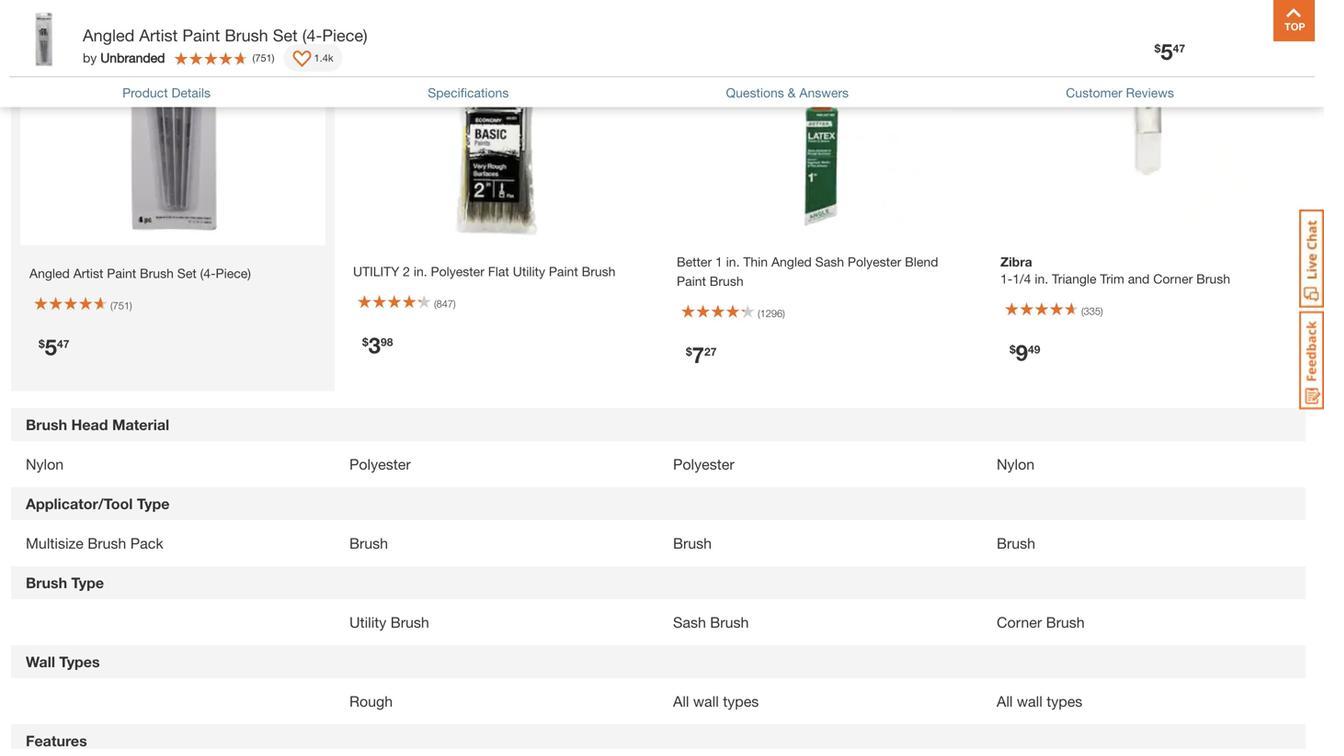 Task type: locate. For each thing, give the bounding box(es) containing it.
types
[[723, 693, 759, 711], [1047, 693, 1083, 711]]

1 wall from the left
[[693, 693, 719, 711]]

better 1 in. thin angled sash polyester blend paint brush link
[[677, 254, 938, 289]]

1 horizontal spatial sash
[[815, 254, 844, 270]]

0 vertical spatial 5
[[1161, 38, 1173, 64]]

brush
[[225, 25, 268, 45], [582, 264, 616, 279], [1196, 271, 1230, 287], [710, 274, 744, 289], [26, 416, 67, 434], [88, 535, 126, 552], [349, 535, 388, 552], [673, 535, 712, 552], [997, 535, 1035, 552], [26, 574, 67, 592], [391, 614, 429, 631], [710, 614, 749, 631], [1046, 614, 1085, 631]]

0 vertical spatial utility
[[513, 264, 545, 279]]

1.4k
[[314, 52, 333, 64]]

0 vertical spatial 751
[[255, 52, 272, 64]]

( 335 )
[[1081, 305, 1103, 317]]

1 types from the left
[[723, 693, 759, 711]]

( 751 )
[[252, 52, 275, 64], [110, 300, 132, 312]]

display image
[[293, 51, 311, 69]]

1296
[[760, 308, 783, 320]]

blend
[[905, 254, 938, 270]]

2 horizontal spatial paint
[[677, 274, 706, 289]]

all wall types down sash brush
[[673, 693, 759, 711]]

0 horizontal spatial angled
[[83, 25, 135, 45]]

wall
[[26, 654, 55, 671]]

0 horizontal spatial in.
[[414, 264, 427, 279]]

1 horizontal spatial ( 751 )
[[252, 52, 275, 64]]

all wall types down corner brush
[[997, 693, 1083, 711]]

0 horizontal spatial 751
[[113, 300, 130, 312]]

( for 9
[[1081, 305, 1084, 317]]

1 horizontal spatial wall
[[1017, 693, 1043, 711]]

all down corner brush
[[997, 693, 1013, 711]]

$
[[1155, 42, 1161, 55], [362, 336, 368, 349], [39, 337, 45, 350], [1010, 343, 1016, 356], [686, 345, 692, 358]]

0 horizontal spatial all
[[673, 693, 689, 711]]

specifications
[[428, 85, 509, 100]]

1 vertical spatial utility
[[349, 614, 386, 631]]

0 horizontal spatial $ 5 47
[[39, 334, 69, 360]]

better
[[677, 254, 712, 270]]

1 horizontal spatial all wall types
[[997, 693, 1083, 711]]

1 vertical spatial type
[[71, 574, 104, 592]]

applicator/tool type
[[26, 495, 170, 513]]

utility up rough
[[349, 614, 386, 631]]

2 all wall types from the left
[[997, 693, 1083, 711]]

customer reviews
[[1066, 85, 1174, 100]]

triangle
[[1052, 271, 1097, 287]]

type down multisize brush pack in the bottom left of the page
[[71, 574, 104, 592]]

in. for 3
[[414, 264, 427, 279]]

questions & answers button
[[726, 83, 849, 102], [726, 83, 849, 102]]

98
[[381, 336, 393, 349]]

1 vertical spatial ( 751 )
[[110, 300, 132, 312]]

head
[[71, 416, 108, 434]]

in. for 7
[[726, 254, 740, 270]]

wall
[[693, 693, 719, 711], [1017, 693, 1043, 711]]

0 vertical spatial ( 751 )
[[252, 52, 275, 64]]

paint down better
[[677, 274, 706, 289]]

type
[[137, 495, 170, 513], [71, 574, 104, 592]]

customer
[[1066, 85, 1122, 100]]

all wall types
[[673, 693, 759, 711], [997, 693, 1083, 711]]

5
[[1161, 38, 1173, 64], [45, 334, 57, 360]]

3
[[368, 332, 381, 358]]

material
[[112, 416, 169, 434]]

$ for ( 335 )
[[1010, 343, 1016, 356]]

$ inside $ 7 27
[[686, 345, 692, 358]]

angled
[[83, 25, 135, 45], [771, 254, 812, 270]]

1 horizontal spatial nylon
[[997, 456, 1035, 473]]

5 up brush head material
[[45, 334, 57, 360]]

1 vertical spatial sash
[[673, 614, 706, 631]]

paint right artist
[[182, 25, 220, 45]]

2 all from the left
[[997, 693, 1013, 711]]

wall down sash brush
[[693, 693, 719, 711]]

wall types
[[26, 654, 100, 671]]

7
[[692, 342, 704, 368]]

polyester inside better 1 in. thin angled sash polyester blend paint brush
[[848, 254, 901, 270]]

utility
[[513, 264, 545, 279], [349, 614, 386, 631]]

1 all from the left
[[673, 693, 689, 711]]

multisize
[[26, 535, 83, 552]]

&
[[788, 85, 796, 100]]

in.
[[726, 254, 740, 270], [414, 264, 427, 279], [1035, 271, 1048, 287]]

1
[[715, 254, 723, 270]]

utility right "flat"
[[513, 264, 545, 279]]

0 vertical spatial corner
[[1153, 271, 1193, 287]]

( for 5
[[110, 300, 113, 312]]

1 horizontal spatial types
[[1047, 693, 1083, 711]]

thin
[[743, 254, 768, 270]]

paint inside better 1 in. thin angled sash polyester blend paint brush
[[677, 274, 706, 289]]

feedback link image
[[1299, 311, 1324, 410]]

(
[[252, 52, 255, 64], [434, 298, 436, 310], [110, 300, 113, 312], [1081, 305, 1084, 317], [758, 308, 760, 320]]

utility brush
[[349, 614, 429, 631]]

questions & answers
[[726, 85, 849, 100]]

corner
[[1153, 271, 1193, 287], [997, 614, 1042, 631]]

1 vertical spatial 5
[[45, 334, 57, 360]]

(4-
[[302, 25, 322, 45]]

customer reviews button
[[1066, 83, 1174, 102], [1066, 83, 1174, 102]]

types down sash brush
[[723, 693, 759, 711]]

angled inside better 1 in. thin angled sash polyester blend paint brush
[[771, 254, 812, 270]]

847
[[436, 298, 453, 310]]

47 up reviews
[[1173, 42, 1185, 55]]

1 horizontal spatial 751
[[255, 52, 272, 64]]

corner brush
[[997, 614, 1085, 631]]

0 vertical spatial $ 5 47
[[1155, 38, 1185, 64]]

47
[[1173, 42, 1185, 55], [57, 337, 69, 350]]

paint
[[182, 25, 220, 45], [549, 264, 578, 279], [677, 274, 706, 289]]

nylon
[[26, 456, 64, 473], [997, 456, 1035, 473]]

2 horizontal spatial in.
[[1035, 271, 1048, 287]]

0 horizontal spatial wall
[[693, 693, 719, 711]]

sash inside better 1 in. thin angled sash polyester blend paint brush
[[815, 254, 844, 270]]

in. inside zibra 1-1/4 in. triangle trim and corner brush
[[1035, 271, 1048, 287]]

artist
[[139, 25, 178, 45]]

$ 9 49
[[1010, 339, 1040, 366]]

$ inside $ 9 49
[[1010, 343, 1016, 356]]

9
[[1016, 339, 1028, 366]]

1 vertical spatial 751
[[113, 300, 130, 312]]

questions
[[726, 85, 784, 100]]

brush head material
[[26, 416, 169, 434]]

0 horizontal spatial types
[[723, 693, 759, 711]]

0 vertical spatial 47
[[1173, 42, 1185, 55]]

1 vertical spatial 47
[[57, 337, 69, 350]]

$ for ( 1296 )
[[686, 345, 692, 358]]

47 up brush head material
[[57, 337, 69, 350]]

better 1 in. thin angled sash polyester blend paint brush image
[[668, 0, 973, 234]]

2
[[403, 264, 410, 279]]

1 vertical spatial angled
[[771, 254, 812, 270]]

angled right 'thin'
[[771, 254, 812, 270]]

0 horizontal spatial ( 751 )
[[110, 300, 132, 312]]

in. inside better 1 in. thin angled sash polyester blend paint brush
[[726, 254, 740, 270]]

brush type
[[26, 574, 104, 592]]

sash
[[815, 254, 844, 270], [673, 614, 706, 631]]

type up pack
[[137, 495, 170, 513]]

1 horizontal spatial angled
[[771, 254, 812, 270]]

utility 2 in. polyester flat utility paint brush
[[353, 264, 616, 279]]

in. right 2
[[414, 264, 427, 279]]

$ 5 47 up reviews
[[1155, 38, 1185, 64]]

5 up reviews
[[1161, 38, 1173, 64]]

brush inside better 1 in. thin angled sash polyester blend paint brush
[[710, 274, 744, 289]]

1 horizontal spatial type
[[137, 495, 170, 513]]

0 horizontal spatial nylon
[[26, 456, 64, 473]]

type for applicator/tool type
[[137, 495, 170, 513]]

angled up by unbranded
[[83, 25, 135, 45]]

1 nylon from the left
[[26, 456, 64, 473]]

0 vertical spatial type
[[137, 495, 170, 513]]

product details button
[[122, 83, 211, 102], [122, 83, 211, 102]]

by unbranded
[[83, 50, 165, 65]]

wall down corner brush
[[1017, 693, 1043, 711]]

1 horizontal spatial $ 5 47
[[1155, 38, 1185, 64]]

1 horizontal spatial corner
[[1153, 271, 1193, 287]]

0 horizontal spatial all wall types
[[673, 693, 759, 711]]

751
[[255, 52, 272, 64], [113, 300, 130, 312]]

paint right "flat"
[[549, 264, 578, 279]]

in. right the 1
[[726, 254, 740, 270]]

0 vertical spatial sash
[[815, 254, 844, 270]]

types
[[59, 654, 100, 671]]

types down corner brush
[[1047, 693, 1083, 711]]

$ inside $ 3 98
[[362, 336, 368, 349]]

in. right 1/4
[[1035, 271, 1048, 287]]

utility
[[353, 264, 399, 279]]

live chat image
[[1299, 210, 1324, 308]]

0 horizontal spatial type
[[71, 574, 104, 592]]

1 horizontal spatial 47
[[1173, 42, 1185, 55]]

1 horizontal spatial all
[[997, 693, 1013, 711]]

all down sash brush
[[673, 693, 689, 711]]

)
[[272, 52, 275, 64], [453, 298, 456, 310], [130, 300, 132, 312], [1101, 305, 1103, 317], [783, 308, 785, 320]]

1 horizontal spatial in.
[[726, 254, 740, 270]]

$ 5 47 up brush head material
[[39, 334, 69, 360]]

0 horizontal spatial utility
[[349, 614, 386, 631]]

specifications button
[[428, 83, 509, 102], [428, 83, 509, 102]]

0 horizontal spatial paint
[[182, 25, 220, 45]]

$ 5 47
[[1155, 38, 1185, 64], [39, 334, 69, 360]]

1 vertical spatial corner
[[997, 614, 1042, 631]]

polyester
[[848, 254, 901, 270], [431, 264, 484, 279], [349, 456, 411, 473], [673, 456, 734, 473]]

type for brush type
[[71, 574, 104, 592]]

all
[[673, 693, 689, 711], [997, 693, 1013, 711]]

1 all wall types from the left
[[673, 693, 759, 711]]



Task type: describe. For each thing, give the bounding box(es) containing it.
2 nylon from the left
[[997, 456, 1035, 473]]

utility 2 in. polyester flat utility paint brush image
[[344, 0, 649, 244]]

( for 3
[[434, 298, 436, 310]]

sash brush
[[673, 614, 749, 631]]

49
[[1028, 343, 1040, 356]]

rough
[[349, 693, 393, 711]]

angled artist paint brush set (4-piece)
[[83, 25, 368, 45]]

1-
[[1000, 271, 1013, 287]]

) for 7
[[783, 308, 785, 320]]

0 horizontal spatial corner
[[997, 614, 1042, 631]]

product details
[[122, 85, 211, 100]]

brush inside zibra 1-1/4 in. triangle trim and corner brush
[[1196, 271, 1230, 287]]

1.4k button
[[284, 44, 343, 72]]

by
[[83, 50, 97, 65]]

answers
[[799, 85, 849, 100]]

reviews
[[1126, 85, 1174, 100]]

$ 7 27
[[686, 342, 717, 368]]

2 wall from the left
[[1017, 693, 1043, 711]]

$ 3 98
[[362, 332, 393, 358]]

zibra
[[1000, 254, 1032, 270]]

1 horizontal spatial 5
[[1161, 38, 1173, 64]]

1 vertical spatial $ 5 47
[[39, 334, 69, 360]]

corner inside zibra 1-1/4 in. triangle trim and corner brush
[[1153, 271, 1193, 287]]

applicator/tool
[[26, 495, 133, 513]]

1/4
[[1013, 271, 1031, 287]]

( for 7
[[758, 308, 760, 320]]

multisize brush pack
[[26, 535, 163, 552]]

( 1296 )
[[758, 308, 785, 320]]

trim
[[1100, 271, 1124, 287]]

pack
[[130, 535, 163, 552]]

utility 2 in. polyester flat utility paint brush link
[[353, 264, 616, 279]]

and
[[1128, 271, 1150, 287]]

0 horizontal spatial 5
[[45, 334, 57, 360]]

flat
[[488, 264, 509, 279]]

0 horizontal spatial 47
[[57, 337, 69, 350]]

335
[[1084, 305, 1101, 317]]

$ for ( 751 )
[[39, 337, 45, 350]]

2 types from the left
[[1047, 693, 1083, 711]]

piece)
[[322, 25, 368, 45]]

details
[[171, 85, 211, 100]]

zibra 1-1/4 in. triangle trim and corner brush
[[1000, 254, 1230, 287]]

) for 3
[[453, 298, 456, 310]]

27
[[704, 345, 717, 358]]

product image image
[[14, 9, 74, 69]]

0 vertical spatial angled
[[83, 25, 135, 45]]

( 847 )
[[434, 298, 456, 310]]

$ for ( 847 )
[[362, 336, 368, 349]]

product
[[122, 85, 168, 100]]

set
[[273, 25, 298, 45]]

1-1/4 in. triangle trim and corner brush image
[[991, 0, 1297, 237]]

) for 5
[[130, 300, 132, 312]]

) for 9
[[1101, 305, 1103, 317]]

1 horizontal spatial paint
[[549, 264, 578, 279]]

top button
[[1274, 0, 1315, 41]]

unbranded
[[100, 50, 165, 65]]

better 1 in. thin angled sash polyester blend paint brush
[[677, 254, 938, 289]]

0 horizontal spatial sash
[[673, 614, 706, 631]]

1 horizontal spatial utility
[[513, 264, 545, 279]]



Task type: vqa. For each thing, say whether or not it's contained in the screenshot.
better 1 in. thin angled sash polyester blend paint brush "image"
yes



